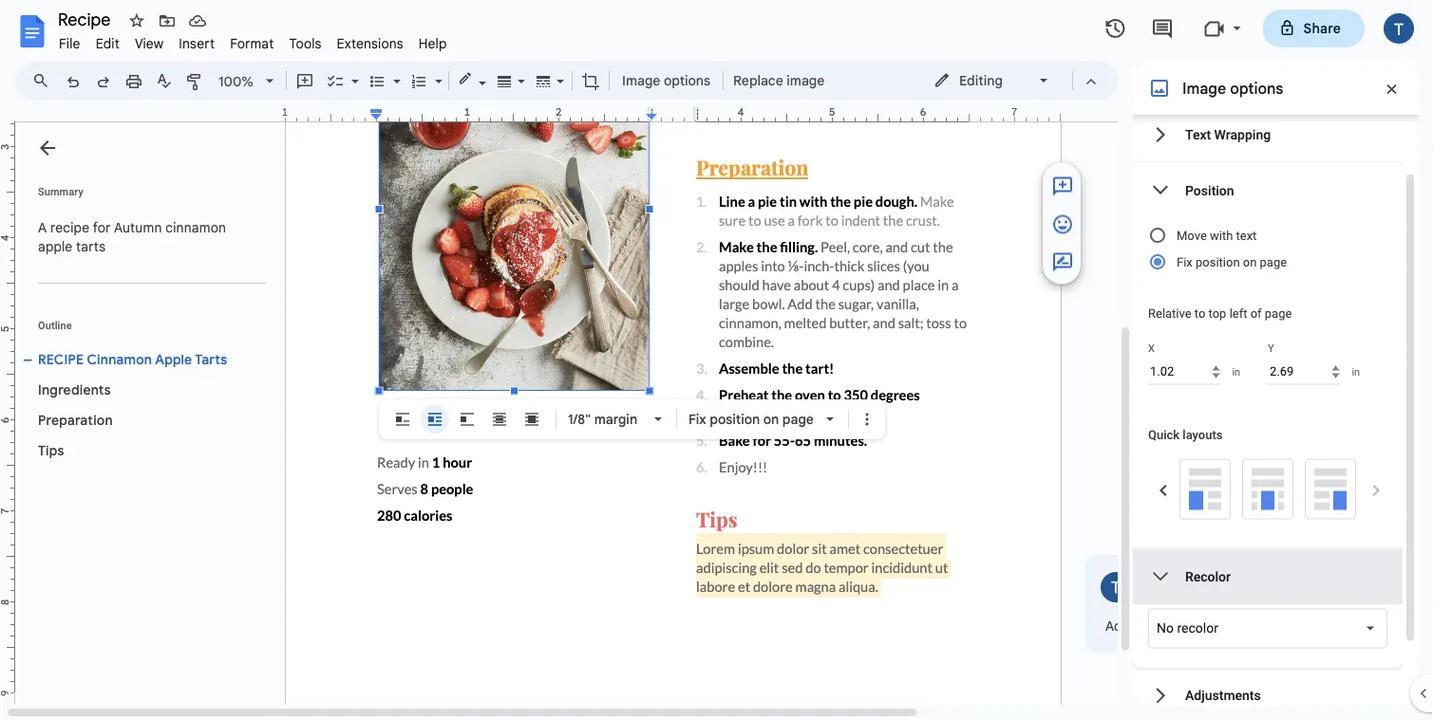 Task type: vqa. For each thing, say whether or not it's contained in the screenshot.
first in from right
yes



Task type: locate. For each thing, give the bounding box(es) containing it.
options up text wrapping tab
[[1230, 79, 1284, 98]]

with
[[1210, 228, 1233, 242]]

apple
[[155, 351, 192, 368]]

recolor tab
[[1133, 549, 1403, 605]]

0 vertical spatial fix position on page
[[1177, 255, 1287, 269]]

edit menu item
[[88, 32, 127, 55]]

a recipe for autumn cinnamon apple tarts
[[38, 219, 230, 255]]

0 horizontal spatial options
[[664, 72, 711, 89]]

recolor group
[[1133, 549, 1403, 668]]

In line radio
[[388, 406, 417, 434]]

1 vertical spatial page
[[1265, 306, 1292, 320]]

1 horizontal spatial fix position on page
[[1177, 255, 1287, 269]]

apple
[[38, 238, 72, 255]]

Behind text radio
[[485, 406, 514, 434]]

page
[[1260, 255, 1287, 269], [1265, 306, 1292, 320], [783, 411, 814, 428]]

0 vertical spatial position
[[1196, 255, 1240, 269]]

outline heading
[[15, 318, 274, 345]]

text wrapping
[[1185, 126, 1271, 142]]

image options up text wrapping
[[1183, 79, 1284, 98]]

fix position on page option
[[689, 411, 814, 428]]

Wrap text radio
[[421, 406, 449, 434]]

fix position on page inside toolbar
[[689, 411, 814, 428]]

image options application
[[0, 0, 1433, 721]]

options
[[664, 72, 711, 89], [1230, 79, 1284, 98]]

format menu item
[[222, 32, 282, 55]]

of
[[1251, 306, 1262, 320]]

Align image to bottom document margin and center horizontally radio
[[1242, 459, 1294, 520]]

fix down the move
[[1177, 255, 1193, 269]]

fix
[[1177, 255, 1193, 269], [689, 411, 706, 428]]

bulleted list menu image
[[388, 68, 401, 75]]

1 vertical spatial option group
[[1148, 459, 1388, 522]]

image options
[[622, 72, 711, 89], [1183, 79, 1284, 98]]

1 horizontal spatial position
[[1196, 255, 1240, 269]]

right margin image
[[964, 107, 1060, 122]]

in
[[1232, 366, 1241, 378], [1352, 366, 1360, 378]]

1 horizontal spatial options
[[1230, 79, 1284, 98]]

2 vertical spatial page
[[783, 411, 814, 428]]

menu bar inside menu bar banner
[[51, 25, 455, 56]]

tips
[[38, 443, 64, 459]]

toolbar
[[383, 406, 881, 434]]

quick
[[1148, 427, 1180, 442]]

a
[[38, 219, 47, 236]]

help
[[419, 35, 447, 52]]

0 horizontal spatial image
[[622, 72, 660, 89]]

1 vertical spatial size image
[[1051, 251, 1074, 274]]

1/8" margin
[[568, 411, 637, 428]]

0 vertical spatial page
[[1260, 255, 1287, 269]]

Zoom field
[[211, 67, 282, 96]]

margin
[[594, 411, 637, 428]]

in right the vertical distance to top of page, measured in inches. value must be between -22 and 22 text box
[[1352, 366, 1360, 378]]

tools menu item
[[282, 32, 329, 55]]

0 horizontal spatial position
[[710, 411, 760, 428]]

share
[[1304, 20, 1341, 37]]

1 horizontal spatial image options
[[1183, 79, 1284, 98]]

quick layouts
[[1148, 427, 1223, 442]]

1 horizontal spatial image
[[1183, 79, 1226, 98]]

options left replace
[[664, 72, 711, 89]]

add later
[[1106, 618, 1162, 635]]

recipe cinnamon apple tarts
[[38, 351, 227, 368]]

Align image to bottom and right document margins radio
[[1305, 459, 1356, 520]]

image options section
[[1133, 62, 1418, 721]]

Break text radio
[[453, 406, 482, 434]]

left
[[1230, 306, 1248, 320]]

on
[[1243, 255, 1257, 269], [763, 411, 779, 428]]

fix position on page
[[1177, 255, 1287, 269], [689, 411, 814, 428]]

adjustments tab
[[1133, 668, 1403, 721]]

image options inside section
[[1183, 79, 1284, 98]]

x
[[1148, 342, 1155, 354]]

1 vertical spatial position
[[710, 411, 760, 428]]

1 vertical spatial fix
[[689, 411, 706, 428]]

1 horizontal spatial option group
[[1148, 459, 1388, 522]]

image
[[622, 72, 660, 89], [1183, 79, 1226, 98]]

image options left replace
[[622, 72, 711, 89]]

in for x
[[1232, 366, 1241, 378]]

menu bar
[[51, 25, 455, 56]]

replace
[[733, 72, 783, 89]]

0 vertical spatial on
[[1243, 255, 1257, 269]]

option group
[[388, 406, 546, 434], [1148, 459, 1388, 522]]

file menu item
[[51, 32, 88, 55]]

1 in from the left
[[1232, 366, 1241, 378]]

relative
[[1148, 306, 1192, 320]]

1 horizontal spatial fix
[[1177, 255, 1193, 269]]

fix right margin
[[689, 411, 706, 428]]

image options button
[[614, 66, 719, 95]]

Vertical distance to top of page, measured in inches. Value must be between -22 and 22 text field
[[1268, 359, 1340, 385]]

2 in from the left
[[1352, 366, 1360, 378]]

in right horizontal distance to left of page, measured in inches. value must be between -22 and 22 text field
[[1232, 366, 1241, 378]]

Horizontal distance to left of page, measured in inches. Value must be between -22 and 22 text field
[[1148, 359, 1220, 385]]

extensions menu item
[[329, 32, 411, 55]]

image
[[787, 72, 825, 89]]

1 horizontal spatial in
[[1352, 366, 1360, 378]]

0 horizontal spatial in
[[1232, 366, 1241, 378]]

0 vertical spatial fix
[[1177, 255, 1193, 269]]

menu bar containing file
[[51, 25, 455, 56]]

image inside section
[[1183, 79, 1226, 98]]

0 horizontal spatial fix
[[689, 411, 706, 428]]

0 vertical spatial option group
[[388, 406, 546, 434]]

view
[[135, 35, 164, 52]]

1 vertical spatial fix position on page
[[689, 411, 814, 428]]

1 horizontal spatial on
[[1243, 255, 1257, 269]]

size image
[[1051, 213, 1074, 236], [1051, 251, 1074, 274]]

tara schultz image
[[1101, 573, 1131, 603]]

0 horizontal spatial image options
[[622, 72, 711, 89]]

editing
[[959, 72, 1003, 89]]

left margin image
[[286, 107, 382, 122]]

toolbar containing 1/8" margin
[[383, 406, 881, 434]]

no
[[1157, 621, 1174, 636]]

0 horizontal spatial option group
[[388, 406, 546, 434]]

1 vertical spatial on
[[763, 411, 779, 428]]

preparation
[[38, 412, 113, 429]]

0 vertical spatial size image
[[1051, 213, 1074, 236]]

in for y
[[1352, 366, 1360, 378]]

position inside option
[[710, 411, 760, 428]]

no recolor
[[1157, 621, 1219, 636]]

numbered list menu image
[[430, 68, 443, 75]]

position
[[1196, 255, 1240, 269], [710, 411, 760, 428]]

Align image to bottom and left document margins radio
[[1180, 459, 1231, 520]]

recolor
[[1177, 621, 1219, 636]]

0 horizontal spatial on
[[763, 411, 779, 428]]

0 horizontal spatial fix position on page
[[689, 411, 814, 428]]



Task type: describe. For each thing, give the bounding box(es) containing it.
ingredients
[[38, 382, 111, 398]]

options inside image options section
[[1230, 79, 1284, 98]]

recipe
[[38, 351, 84, 368]]

menu bar banner
[[0, 0, 1433, 721]]

fix position on page inside option
[[1177, 255, 1287, 269]]

Zoom text field
[[214, 68, 259, 95]]

text
[[1185, 126, 1211, 142]]

options inside image options button
[[664, 72, 711, 89]]

one eighth inch margin option
[[568, 411, 637, 428]]

top
[[1209, 306, 1227, 320]]

edit
[[96, 35, 120, 52]]

add
[[1106, 618, 1131, 635]]

Rename text field
[[51, 8, 122, 30]]

no recolor button
[[1148, 609, 1388, 649]]

mode and view toolbar
[[919, 62, 1107, 100]]

recipe
[[50, 219, 90, 236]]

option group inside image options section
[[1148, 459, 1388, 522]]

Menus field
[[24, 67, 66, 94]]

image options inside button
[[622, 72, 711, 89]]

layouts
[[1183, 427, 1223, 442]]

tools
[[289, 35, 322, 52]]

toolbar inside the image options application
[[383, 406, 881, 434]]

cinnamon
[[166, 219, 226, 236]]

position tab
[[1133, 162, 1403, 218]]

Move with text radio
[[1148, 222, 1390, 248]]

position
[[1185, 182, 1234, 198]]

help menu item
[[411, 32, 455, 55]]

2 size image from the top
[[1051, 251, 1074, 274]]

file
[[59, 35, 80, 52]]

bottom margin image
[[0, 689, 14, 721]]

checklist menu image
[[347, 68, 359, 75]]

position inside option
[[1196, 255, 1240, 269]]

editing button
[[920, 66, 1064, 95]]

summary heading
[[38, 184, 83, 199]]

summary
[[38, 186, 83, 198]]

on inside fix position on page option
[[1243, 255, 1257, 269]]

insert
[[179, 35, 215, 52]]

text wrapping tab
[[1133, 106, 1403, 162]]

1
[[282, 106, 288, 119]]

1/8"
[[568, 411, 591, 428]]

In front of text radio
[[518, 406, 546, 434]]

fix inside option
[[1177, 255, 1193, 269]]

Fix position on page radio
[[1148, 248, 1390, 275]]

tarts
[[195, 351, 227, 368]]

extensions
[[337, 35, 403, 52]]

wrapping
[[1214, 126, 1271, 142]]

relative to top left of page
[[1148, 306, 1292, 320]]

text
[[1236, 228, 1257, 242]]

share button
[[1263, 9, 1365, 47]]

page inside option
[[783, 411, 814, 428]]

main toolbar
[[56, 66, 830, 98]]

Star checkbox
[[123, 8, 150, 34]]

replace image
[[733, 72, 825, 89]]

summary element
[[28, 209, 266, 266]]

y
[[1268, 342, 1274, 354]]

later
[[1134, 618, 1162, 635]]

move
[[1177, 228, 1207, 242]]

autumn
[[114, 219, 162, 236]]

insert menu item
[[171, 32, 222, 55]]

replace image button
[[728, 66, 829, 95]]

1 size image from the top
[[1051, 213, 1074, 236]]

image inside button
[[622, 72, 660, 89]]

recolor
[[1185, 569, 1231, 585]]

view menu item
[[127, 32, 171, 55]]

adjustments
[[1185, 688, 1261, 704]]

page inside option
[[1260, 255, 1287, 269]]

on inside fix position on page option
[[763, 411, 779, 428]]

outline
[[38, 320, 72, 331]]

size image
[[1051, 175, 1074, 198]]

document outline element
[[15, 123, 274, 706]]

to
[[1195, 306, 1206, 320]]

move with text
[[1177, 228, 1257, 242]]

tarts
[[76, 238, 106, 255]]

format
[[230, 35, 274, 52]]

fix inside option
[[689, 411, 706, 428]]

for
[[93, 219, 111, 236]]

cinnamon
[[87, 351, 152, 368]]



